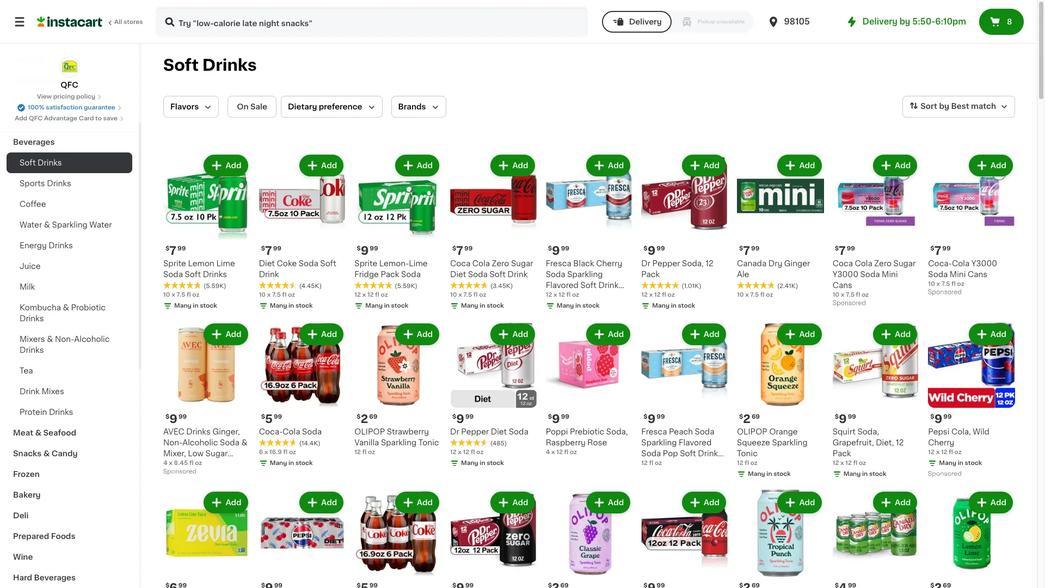 Task type: describe. For each thing, give the bounding box(es) containing it.
(2.41k)
[[778, 283, 799, 289]]

snacks & candy link
[[7, 443, 132, 464]]

drink inside diet coke soda soft drink
[[259, 271, 279, 278]]

sports drinks
[[20, 180, 71, 187]]

qfc link
[[59, 57, 80, 90]]

fl inside poppi prebiotic soda, raspberry rose 4 x 12 fl oz
[[565, 450, 569, 456]]

pricing
[[53, 94, 75, 100]]

1 horizontal spatial qfc
[[61, 81, 78, 89]]

drinks down soft drinks link
[[47, 180, 71, 187]]

produce link
[[7, 90, 132, 111]]

hard beverages link
[[7, 568, 132, 588]]

99 for dr pepper soda, 12 pack
[[657, 245, 665, 251]]

cherry inside fresca black cherry soda sparkling flavored soft drink zero calorie and sugar free
[[597, 260, 623, 267]]

soft up flavors
[[163, 57, 199, 73]]

produce
[[13, 97, 46, 105]]

many down grapefruit,
[[844, 471, 861, 477]]

soda inside coca cola zero sugar diet soda soft drink
[[468, 271, 488, 278]]

$ 7 99 for sprite
[[166, 245, 186, 256]]

5
[[265, 414, 273, 425]]

sort
[[921, 103, 938, 110]]

$ for dr pepper soda, 12 pack
[[644, 245, 648, 251]]

best
[[952, 103, 970, 110]]

$ 9 99 for fresca black cherry soda sparkling flavored soft drink zero calorie and sugar free
[[548, 245, 570, 256]]

$ 9 99 for dr pepper soda, 12 pack
[[644, 245, 665, 256]]

soft inside fresca black cherry soda sparkling flavored soft drink zero calorie and sugar free
[[581, 281, 597, 289]]

advantage
[[44, 115, 77, 121]]

hard
[[13, 574, 32, 582]]

$ for sprite lemon lime soda soft drinks
[[166, 245, 170, 251]]

sponsored badge image for pepsi cola, wild cherry
[[929, 471, 962, 477]]

peach
[[669, 428, 693, 436]]

thanksgiving
[[13, 76, 65, 84]]

mixes
[[42, 388, 64, 395]]

0 vertical spatial beverages
[[13, 138, 55, 146]]

snacks
[[13, 450, 42, 458]]

many down fridge
[[366, 303, 383, 309]]

99 for coca cola zero sugar y3000 soda mini cans
[[847, 245, 856, 251]]

water & sparkling water
[[20, 221, 112, 229]]

6
[[259, 450, 263, 456]]

deli
[[13, 512, 29, 520]]

cans inside coca-cola y3000 soda mini cans 10 x 7.5 fl oz
[[968, 271, 988, 278]]

5 $ 7 99 from the left
[[835, 245, 856, 256]]

cherry inside pepsi cola, wild cherry 12 x 12 fl oz
[[929, 439, 955, 447]]

recipes link
[[7, 49, 132, 70]]

and inside fresca peach soda sparkling flavored soda pop soft drink zero calorie and sugar free
[[690, 461, 705, 469]]

all
[[114, 19, 122, 25]]

$ for squirt soda, grapefruit, diet, 12 pack
[[835, 414, 839, 420]]

low
[[188, 450, 204, 458]]

in down squirt soda, grapefruit, diet, 12 pack 12 x 12 fl oz
[[863, 471, 868, 477]]

diet coke soda soft drink
[[259, 260, 337, 278]]

$ for dr pepper diet soda
[[453, 414, 457, 420]]

6 x 16.9 fl oz
[[259, 450, 296, 456]]

oz inside olipop orange squeeze sparkling tonic 12 fl oz
[[751, 460, 758, 466]]

many down sprite lemon lime soda soft drinks
[[174, 303, 192, 309]]

soda inside avec drinks ginger, non-alcoholic soda & mixer, low sugar ginger beer
[[220, 439, 240, 447]]

y3000 inside coca cola zero sugar y3000 soda mini cans 10 x 7.5 fl oz
[[833, 271, 859, 278]]

8.45
[[174, 460, 188, 466]]

99 for diet coke soda soft drink
[[273, 245, 282, 251]]

thanksgiving link
[[7, 70, 132, 90]]

sugar inside fresca peach soda sparkling flavored soda pop soft drink zero calorie and sugar free
[[642, 472, 664, 479]]

7.5 inside coca cola zero sugar y3000 soda mini cans 10 x 7.5 fl oz
[[846, 292, 855, 298]]

$ for diet coke soda soft drink
[[261, 245, 265, 251]]

stock down pepsi cola, wild cherry 12 x 12 fl oz
[[965, 460, 983, 466]]

$ 9 99 for fresca peach soda sparkling flavored soda pop soft drink zero calorie and sugar free
[[644, 414, 665, 425]]

x inside squirt soda, grapefruit, diet, 12 pack 12 x 12 fl oz
[[841, 460, 845, 466]]

cola for diet
[[473, 260, 490, 267]]

zero inside coca cola zero sugar diet soda soft drink
[[492, 260, 509, 267]]

stores
[[124, 19, 143, 25]]

probiotic
[[71, 304, 106, 312]]

$ for olipop orange squeeze sparkling tonic
[[740, 414, 744, 420]]

sprite for 9
[[355, 260, 378, 267]]

alcoholic inside mixers & non-alcoholic drinks
[[74, 336, 110, 343]]

rose
[[588, 439, 607, 447]]

calorie inside fresca peach soda sparkling flavored soda pop soft drink zero calorie and sugar free
[[661, 461, 688, 469]]

coca cola zero sugar y3000 soda mini cans 10 x 7.5 fl oz
[[833, 260, 916, 298]]

fl inside coca cola zero sugar y3000 soda mini cans 10 x 7.5 fl oz
[[857, 292, 861, 298]]

bakery link
[[7, 485, 132, 505]]

6 7 from the left
[[935, 245, 942, 256]]

in down black on the right
[[576, 303, 581, 309]]

pack inside squirt soda, grapefruit, diet, 12 pack 12 x 12 fl oz
[[833, 450, 852, 458]]

dietary preference button
[[281, 96, 383, 118]]

12 x 12 fl oz for dr pepper soda, 12 pack
[[642, 292, 675, 298]]

meat & seafood
[[13, 429, 76, 437]]

cola inside product "group"
[[283, 428, 300, 436]]

flavored inside fresca peach soda sparkling flavored soda pop soft drink zero calorie and sugar free
[[679, 439, 712, 447]]

10 x 7.5 fl oz for coca cola zero sugar diet soda soft drink
[[450, 292, 487, 298]]

fresca black cherry soda sparkling flavored soft drink zero calorie and sugar free
[[546, 260, 623, 311]]

fl inside olipop orange squeeze sparkling tonic 12 fl oz
[[745, 460, 749, 466]]

$ 2 69 for olipop strawberry vanilla sparkling tonic
[[357, 414, 378, 425]]

$ for canada dry ginger ale
[[740, 245, 744, 251]]

sparkling inside fresca black cherry soda sparkling flavored soft drink zero calorie and sugar free
[[568, 271, 603, 278]]

preference
[[319, 103, 362, 111]]

hard beverages
[[13, 574, 76, 582]]

tonic for orange
[[737, 450, 758, 458]]

zero inside fresca black cherry soda sparkling flavored soft drink zero calorie and sugar free
[[546, 292, 563, 300]]

many in stock down sprite lemon-lime fridge pack soda
[[366, 303, 409, 309]]

many in stock down (3.45k)
[[461, 303, 504, 309]]

10 for sprite lemon lime soda soft drinks
[[163, 292, 170, 298]]

many down coca cola zero sugar diet soda soft drink
[[461, 303, 479, 309]]

many in stock down (1.01k)
[[653, 303, 696, 309]]

9 for dr pepper diet soda
[[457, 414, 465, 425]]

drink inside fresca peach soda sparkling flavored soda pop soft drink zero calorie and sugar free
[[698, 450, 718, 458]]

drink inside coca cola zero sugar diet soda soft drink
[[508, 271, 528, 278]]

many in stock inside product "group"
[[270, 460, 313, 466]]

many in stock down pepsi cola, wild cherry 12 x 12 fl oz
[[940, 460, 983, 466]]

alcoholic inside avec drinks ginger, non-alcoholic soda & mixer, low sugar ginger beer
[[183, 439, 218, 447]]

meat & seafood link
[[7, 423, 132, 443]]

energy
[[20, 242, 47, 249]]

12 inside "dr pepper soda, 12 pack"
[[706, 260, 714, 267]]

oz inside pepsi cola, wild cherry 12 x 12 fl oz
[[955, 450, 962, 456]]

ale
[[737, 271, 750, 278]]

stock down (1.01k)
[[678, 303, 696, 309]]

in inside product "group"
[[289, 460, 294, 466]]

in down pepsi cola, wild cherry 12 x 12 fl oz
[[958, 460, 964, 466]]

non- inside avec drinks ginger, non-alcoholic soda & mixer, low sugar ginger beer
[[163, 439, 183, 447]]

many down pepsi cola, wild cherry 12 x 12 fl oz
[[940, 460, 957, 466]]

add inside product "group"
[[321, 330, 337, 338]]

mini inside coca-cola y3000 soda mini cans 10 x 7.5 fl oz
[[950, 271, 966, 278]]

avec drinks ginger, non-alcoholic soda & mixer, low sugar ginger beer
[[163, 428, 248, 469]]

7.5 for canada dry ginger ale
[[751, 292, 759, 298]]

many down diet coke soda soft drink
[[270, 303, 287, 309]]

oz inside coca-cola y3000 soda mini cans 10 x 7.5 fl oz
[[958, 281, 965, 287]]

ginger,
[[213, 428, 240, 436]]

stock down sprite lemon-lime fridge pack soda
[[391, 303, 409, 309]]

oz inside squirt soda, grapefruit, diet, 12 pack 12 x 12 fl oz
[[859, 460, 867, 466]]

canada
[[737, 260, 767, 267]]

save
[[103, 115, 118, 121]]

pop
[[663, 450, 678, 458]]

7 for diet
[[265, 245, 272, 256]]

grapefruit,
[[833, 439, 874, 447]]

coca for coca cola zero sugar diet soda soft drink
[[450, 260, 471, 267]]

on
[[237, 103, 249, 111]]

prepared foods link
[[7, 526, 132, 547]]

view pricing policy link
[[37, 93, 102, 101]]

dairy
[[13, 118, 34, 125]]

many in stock down olipop orange squeeze sparkling tonic 12 fl oz
[[748, 471, 791, 477]]

10 inside coca cola zero sugar y3000 soda mini cans 10 x 7.5 fl oz
[[833, 292, 840, 298]]

many in stock down black on the right
[[557, 303, 600, 309]]

raspberry
[[546, 439, 586, 447]]

view pricing policy
[[37, 94, 95, 100]]

$ 9 99 for avec drinks ginger, non-alcoholic soda & mixer, low sugar ginger beer
[[166, 414, 187, 425]]

delivery by 5:50-6:10pm
[[863, 17, 967, 26]]

12 x 12 fl oz down black on the right
[[546, 292, 580, 298]]

x inside poppi prebiotic soda, raspberry rose 4 x 12 fl oz
[[552, 450, 555, 456]]

12 inside olipop orange squeeze sparkling tonic 12 fl oz
[[737, 460, 744, 466]]

soda, for prebiotic
[[607, 428, 628, 436]]

diet,
[[876, 439, 895, 447]]

pepper for diet
[[461, 428, 489, 436]]

drinks inside kombucha & probiotic drinks
[[20, 315, 44, 322]]

fl inside olipop strawberry vanilla sparkling tonic 12 fl oz
[[363, 450, 367, 456]]

stock inside product "group"
[[296, 460, 313, 466]]

zero inside coca cola zero sugar y3000 soda mini cans 10 x 7.5 fl oz
[[875, 260, 892, 267]]

99 for pepsi cola, wild cherry
[[944, 414, 952, 420]]

in down diet coke soda soft drink
[[289, 303, 294, 309]]

to
[[95, 115, 102, 121]]

99 for avec drinks ginger, non-alcoholic soda & mixer, low sugar ginger beer
[[179, 414, 187, 420]]

6 $ 7 99 from the left
[[931, 245, 951, 256]]

99 for sprite lemon lime soda soft drinks
[[178, 245, 186, 251]]

product group containing 5
[[259, 321, 346, 470]]

98105
[[785, 17, 810, 26]]

soft drinks link
[[7, 153, 132, 173]]

12 x 12 fl oz for dr pepper diet soda
[[450, 450, 484, 456]]

98105 button
[[767, 7, 833, 37]]

lime for 9
[[409, 260, 428, 267]]

99 for fresca peach soda sparkling flavored soda pop soft drink zero calorie and sugar free
[[657, 414, 665, 420]]

10 for coca cola zero sugar diet soda soft drink
[[450, 292, 457, 298]]

soda inside sprite lemon lime soda soft drinks
[[163, 271, 183, 278]]

1 water from the left
[[20, 221, 42, 229]]

dietary preference
[[288, 103, 362, 111]]

drinks inside sprite lemon lime soda soft drinks
[[203, 271, 227, 278]]

7.5 for sprite lemon lime soda soft drinks
[[177, 292, 185, 298]]

stock down (3.45k)
[[487, 303, 504, 309]]

drinks up sports drinks
[[38, 159, 62, 167]]

99 for dr pepper diet soda
[[466, 414, 474, 420]]

stock down (4.45k)
[[296, 303, 313, 309]]

(485)
[[491, 441, 507, 447]]

(5.59k) for 9
[[395, 283, 418, 289]]

cola,
[[952, 428, 972, 436]]

squeeze
[[737, 439, 771, 447]]

pack for pepper
[[642, 271, 660, 278]]

7.5 for diet coke soda soft drink
[[272, 292, 281, 298]]

in down sprite lemon lime soda soft drinks
[[193, 303, 199, 309]]

& for seafood
[[35, 429, 41, 437]]

dr pepper diet soda
[[450, 428, 529, 436]]

mixers & non-alcoholic drinks
[[20, 336, 110, 354]]

many down "dr pepper soda, 12 pack"
[[653, 303, 670, 309]]

$ for fresca black cherry soda sparkling flavored soft drink zero calorie and sugar free
[[548, 245, 552, 251]]

drink mixes
[[20, 388, 64, 395]]

many down black on the right
[[557, 303, 574, 309]]

cola for mini
[[953, 260, 970, 267]]

x inside coca-cola y3000 soda mini cans 10 x 7.5 fl oz
[[937, 281, 941, 287]]

ginger inside avec drinks ginger, non-alcoholic soda & mixer, low sugar ginger beer
[[163, 461, 189, 469]]

in down dr pepper diet soda
[[480, 460, 486, 466]]

prebiotic
[[570, 428, 605, 436]]

energy drinks
[[20, 242, 73, 249]]

dietary
[[288, 103, 317, 111]]

non- inside mixers & non-alcoholic drinks
[[55, 336, 74, 343]]

dairy & eggs link
[[7, 111, 132, 132]]

soda, for pepper
[[683, 260, 704, 267]]

mixer,
[[163, 450, 186, 458]]

soft inside coca cola zero sugar diet soda soft drink
[[490, 271, 506, 278]]

squirt
[[833, 428, 856, 436]]

sugar inside coca cola zero sugar y3000 soda mini cans 10 x 7.5 fl oz
[[894, 260, 916, 267]]

sugar inside coca cola zero sugar diet soda soft drink
[[511, 260, 534, 267]]

view
[[37, 94, 52, 100]]

in down "dr pepper soda, 12 pack"
[[671, 303, 677, 309]]

9 for sprite lemon-lime fridge pack soda
[[361, 245, 369, 256]]

by for delivery
[[900, 17, 911, 26]]

mixers
[[20, 336, 45, 343]]

diet inside diet coke soda soft drink
[[259, 260, 275, 267]]

stock down olipop orange squeeze sparkling tonic 12 fl oz
[[774, 471, 791, 477]]

tea
[[20, 367, 33, 375]]

$ for poppi prebiotic soda, raspberry rose
[[548, 414, 552, 420]]

6:10pm
[[936, 17, 967, 26]]

energy drinks link
[[7, 235, 132, 256]]

drinks down water & sparkling water
[[49, 242, 73, 249]]

tonic for strawberry
[[419, 439, 439, 447]]

fridge
[[355, 271, 379, 278]]

7 for sprite
[[170, 245, 176, 256]]

sugar inside avec drinks ginger, non-alcoholic soda & mixer, low sugar ginger beer
[[206, 450, 228, 458]]

pepper for soda,
[[653, 260, 681, 267]]

olipop strawberry vanilla sparkling tonic 12 fl oz
[[355, 428, 439, 456]]

diet inside coca cola zero sugar diet soda soft drink
[[450, 271, 466, 278]]

coca- for coca-cola y3000 soda mini cans 10 x 7.5 fl oz
[[929, 260, 953, 267]]

soft drinks inside soft drinks link
[[20, 159, 62, 167]]

soda inside coca-cola y3000 soda mini cans 10 x 7.5 fl oz
[[929, 271, 948, 278]]

oz inside poppi prebiotic soda, raspberry rose 4 x 12 fl oz
[[570, 450, 577, 456]]

bakery
[[13, 491, 41, 499]]

$ for olipop strawberry vanilla sparkling tonic
[[357, 414, 361, 420]]

(14.4k)
[[299, 441, 321, 447]]

many down olipop orange squeeze sparkling tonic 12 fl oz
[[748, 471, 766, 477]]

milk link
[[7, 277, 132, 297]]

sparkling down coffee link
[[52, 221, 88, 229]]

fl inside coca-cola y3000 soda mini cans 10 x 7.5 fl oz
[[952, 281, 956, 287]]

coffee link
[[7, 194, 132, 215]]

stock down squirt soda, grapefruit, diet, 12 pack 12 x 12 fl oz
[[870, 471, 887, 477]]

many in stock down squirt soda, grapefruit, diet, 12 pack 12 x 12 fl oz
[[844, 471, 887, 477]]

many in stock down (485)
[[461, 460, 504, 466]]

1 vertical spatial beverages
[[34, 574, 76, 582]]

tea link
[[7, 361, 132, 381]]

8
[[1008, 18, 1013, 26]]

soft inside diet coke soda soft drink
[[320, 260, 337, 267]]

in down sprite lemon-lime fridge pack soda
[[384, 303, 390, 309]]



Task type: vqa. For each thing, say whether or not it's contained in the screenshot.
the left U®
no



Task type: locate. For each thing, give the bounding box(es) containing it.
99 up coke
[[273, 245, 282, 251]]

$ 9 99 up pepsi
[[931, 414, 952, 425]]

flavors
[[170, 103, 199, 111]]

instacart logo image
[[37, 15, 102, 28]]

tonic inside olipop strawberry vanilla sparkling tonic 12 fl oz
[[419, 439, 439, 447]]

10 x 7.5 fl oz for sprite lemon lime soda soft drinks
[[163, 292, 200, 298]]

olipop
[[737, 428, 768, 436], [355, 428, 385, 436]]

dr for dr pepper diet soda
[[450, 428, 460, 436]]

poppi
[[546, 428, 568, 436]]

eggs
[[44, 118, 64, 125]]

free inside fresca black cherry soda sparkling flavored soft drink zero calorie and sugar free
[[570, 303, 587, 311]]

soda inside diet coke soda soft drink
[[299, 260, 318, 267]]

y3000
[[972, 260, 998, 267], [833, 271, 859, 278]]

juice link
[[7, 256, 132, 277]]

10 for canada dry ginger ale
[[737, 292, 744, 298]]

0 horizontal spatial mini
[[882, 271, 898, 278]]

soda, inside squirt soda, grapefruit, diet, 12 pack 12 x 12 fl oz
[[858, 428, 880, 436]]

alcoholic up low
[[183, 439, 218, 447]]

sugar inside fresca black cherry soda sparkling flavored soft drink zero calorie and sugar free
[[546, 303, 568, 311]]

12 x 12 fl oz
[[355, 292, 388, 298], [546, 292, 580, 298], [642, 292, 675, 298], [450, 450, 484, 456]]

coca- for coca-cola soda
[[259, 428, 283, 436]]

coca-cola soda
[[259, 428, 322, 436]]

1 vertical spatial pepper
[[461, 428, 489, 436]]

many in stock down (4.45k)
[[270, 303, 313, 309]]

sprite
[[163, 260, 186, 267], [355, 260, 378, 267]]

card
[[79, 115, 94, 121]]

many in stock down sprite lemon lime soda soft drinks
[[174, 303, 217, 309]]

oz inside product "group"
[[289, 450, 296, 456]]

free inside fresca peach soda sparkling flavored soda pop soft drink zero calorie and sugar free
[[666, 472, 683, 479]]

soda inside fresca black cherry soda sparkling flavored soft drink zero calorie and sugar free
[[546, 271, 566, 278]]

1 horizontal spatial delivery
[[863, 17, 898, 26]]

0 horizontal spatial and
[[594, 292, 610, 300]]

1 horizontal spatial cherry
[[929, 439, 955, 447]]

coca
[[450, 260, 471, 267], [833, 260, 853, 267]]

sparkling down the strawberry
[[381, 439, 417, 447]]

sponsored badge image down coca-cola y3000 soda mini cans 10 x 7.5 fl oz
[[929, 289, 962, 296]]

$
[[166, 245, 170, 251], [453, 245, 457, 251], [740, 245, 744, 251], [261, 245, 265, 251], [357, 245, 361, 251], [548, 245, 552, 251], [644, 245, 648, 251], [835, 245, 839, 251], [931, 245, 935, 251], [166, 414, 170, 420], [453, 414, 457, 420], [740, 414, 744, 420], [261, 414, 265, 420], [357, 414, 361, 420], [548, 414, 552, 420], [644, 414, 648, 420], [835, 414, 839, 420], [931, 414, 935, 420]]

water down coffee
[[20, 221, 42, 229]]

fresca for soda
[[546, 260, 572, 267]]

4 10 x 7.5 fl oz from the left
[[259, 292, 295, 298]]

& for candy
[[43, 450, 50, 458]]

0 vertical spatial 4
[[546, 450, 550, 456]]

many in stock
[[174, 303, 217, 309], [461, 303, 504, 309], [270, 303, 313, 309], [366, 303, 409, 309], [557, 303, 600, 309], [653, 303, 696, 309], [461, 460, 504, 466], [270, 460, 313, 466], [940, 460, 983, 466], [748, 471, 791, 477], [844, 471, 887, 477]]

$ 7 99 for coca
[[453, 245, 473, 256]]

& for eggs
[[36, 118, 42, 125]]

sparkling for fresca peach soda sparkling flavored soda pop soft drink zero calorie and sugar free
[[642, 439, 677, 447]]

olipop inside olipop strawberry vanilla sparkling tonic 12 fl oz
[[355, 428, 385, 436]]

1 horizontal spatial soda,
[[683, 260, 704, 267]]

pepsi cola, wild cherry 12 x 12 fl oz
[[929, 428, 990, 456]]

flavored inside fresca black cherry soda sparkling flavored soft drink zero calorie and sugar free
[[546, 281, 579, 289]]

0 horizontal spatial water
[[20, 221, 42, 229]]

0 vertical spatial ginger
[[785, 260, 811, 267]]

$ up "dr pepper soda, 12 pack"
[[644, 245, 648, 251]]

Best match Sort by field
[[903, 96, 1016, 118]]

2 69 from the left
[[369, 414, 378, 420]]

cans inside coca cola zero sugar y3000 soda mini cans 10 x 7.5 fl oz
[[833, 281, 853, 289]]

1 vertical spatial cans
[[833, 281, 853, 289]]

add qfc advantage card to save link
[[15, 114, 124, 123]]

9 up squirt
[[839, 414, 847, 425]]

drinks down lemon
[[203, 271, 227, 278]]

delivery for delivery by 5:50-6:10pm
[[863, 17, 898, 26]]

$ for avec drinks ginger, non-alcoholic soda & mixer, low sugar ginger beer
[[166, 414, 170, 420]]

0 horizontal spatial ginger
[[163, 461, 189, 469]]

cola for y3000
[[855, 260, 873, 267]]

$ 9 99 for poppi prebiotic soda, raspberry rose
[[548, 414, 570, 425]]

0 vertical spatial calorie
[[565, 292, 593, 300]]

100%
[[28, 105, 44, 111]]

99 for coca-cola y3000 soda mini cans
[[943, 245, 951, 251]]

4 x 8.45 fl oz
[[163, 460, 202, 466]]

0 vertical spatial alcoholic
[[74, 336, 110, 343]]

soft drinks up sports drinks
[[20, 159, 62, 167]]

lime for 7
[[216, 260, 235, 267]]

olipop for vanilla
[[355, 428, 385, 436]]

kombucha & probiotic drinks link
[[7, 297, 132, 329]]

$ 5 99
[[261, 414, 282, 425]]

7 up sprite lemon lime soda soft drinks
[[170, 245, 176, 256]]

7.5 inside coca-cola y3000 soda mini cans 10 x 7.5 fl oz
[[942, 281, 951, 287]]

ginger inside canada dry ginger ale
[[785, 260, 811, 267]]

1 horizontal spatial sprite
[[355, 260, 378, 267]]

1 2 from the left
[[744, 414, 751, 425]]

sparkling up pop
[[642, 439, 677, 447]]

0 horizontal spatial calorie
[[565, 292, 593, 300]]

soda inside sprite lemon-lime fridge pack soda
[[401, 271, 421, 278]]

2 sprite from the left
[[355, 260, 378, 267]]

9 up "dr pepper soda, 12 pack"
[[648, 245, 656, 256]]

& for probiotic
[[63, 304, 69, 312]]

on sale button
[[228, 96, 277, 118]]

1 horizontal spatial dr
[[642, 260, 651, 267]]

lemon
[[188, 260, 215, 267]]

1 vertical spatial alcoholic
[[183, 439, 218, 447]]

drinks inside avec drinks ginger, non-alcoholic soda & mixer, low sugar ginger beer
[[186, 428, 211, 436]]

9 for avec drinks ginger, non-alcoholic soda & mixer, low sugar ginger beer
[[170, 414, 178, 425]]

$ 9 99 for pepsi cola, wild cherry
[[931, 414, 952, 425]]

0 horizontal spatial sprite
[[163, 260, 186, 267]]

0 horizontal spatial diet
[[259, 260, 275, 267]]

coca for coca cola zero sugar y3000 soda mini cans 10 x 7.5 fl oz
[[833, 260, 853, 267]]

10 x 7.5 fl oz for canada dry ginger ale
[[737, 292, 774, 298]]

recipes
[[13, 56, 45, 63]]

oz inside olipop strawberry vanilla sparkling tonic 12 fl oz
[[368, 450, 375, 456]]

$ 2 69
[[740, 414, 760, 425], [357, 414, 378, 425]]

sports
[[20, 180, 45, 187]]

0 vertical spatial flavored
[[546, 281, 579, 289]]

2
[[744, 414, 751, 425], [361, 414, 368, 425]]

9 up poppi
[[552, 414, 560, 425]]

oz inside coca cola zero sugar y3000 soda mini cans 10 x 7.5 fl oz
[[862, 292, 869, 298]]

9 for pepsi cola, wild cherry
[[935, 414, 943, 425]]

delivery button
[[602, 11, 672, 33]]

service type group
[[602, 11, 754, 33]]

1 horizontal spatial fresca
[[642, 428, 667, 436]]

9 for poppi prebiotic soda, raspberry rose
[[552, 414, 560, 425]]

1 vertical spatial coca-
[[259, 428, 283, 436]]

pepper
[[653, 260, 681, 267], [461, 428, 489, 436]]

$ 7 99
[[166, 245, 186, 256], [453, 245, 473, 256], [740, 245, 760, 256], [261, 245, 282, 256], [835, 245, 856, 256], [931, 245, 951, 256]]

$ 9 99 up fresca black cherry soda sparkling flavored soft drink zero calorie and sugar free
[[548, 245, 570, 256]]

2 olipop from the left
[[355, 428, 385, 436]]

flavors button
[[163, 96, 219, 118]]

soft drinks
[[163, 57, 257, 73], [20, 159, 62, 167]]

0 vertical spatial diet
[[259, 260, 275, 267]]

pack inside "dr pepper soda, 12 pack"
[[642, 271, 660, 278]]

$ 7 99 up sprite lemon lime soda soft drinks
[[166, 245, 186, 256]]

None search field
[[156, 7, 588, 37]]

1 horizontal spatial calorie
[[661, 461, 688, 469]]

calorie down pop
[[661, 461, 688, 469]]

mini inside coca cola zero sugar y3000 soda mini cans 10 x 7.5 fl oz
[[882, 271, 898, 278]]

0 horizontal spatial cans
[[833, 281, 853, 289]]

$ for pepsi cola, wild cherry
[[931, 414, 935, 420]]

1 vertical spatial ginger
[[163, 461, 189, 469]]

99 up avec
[[179, 414, 187, 420]]

sponsored badge image down 8.45
[[163, 469, 196, 475]]

coca-
[[929, 260, 953, 267], [259, 428, 283, 436]]

alcoholic down probiotic
[[74, 336, 110, 343]]

brands button
[[391, 96, 446, 118]]

$ for coca cola zero sugar diet soda soft drink
[[453, 245, 457, 251]]

add qfc advantage card to save
[[15, 115, 118, 121]]

1 olipop from the left
[[737, 428, 768, 436]]

beverages down wine link
[[34, 574, 76, 582]]

delivery inside delivery 'button'
[[629, 18, 662, 26]]

fl inside pepsi cola, wild cherry 12 x 12 fl oz
[[949, 450, 954, 456]]

1 horizontal spatial lime
[[409, 260, 428, 267]]

tonic down squeeze on the right
[[737, 450, 758, 458]]

drinks inside mixers & non-alcoholic drinks
[[20, 346, 44, 354]]

5 7 from the left
[[839, 245, 846, 256]]

1 69 from the left
[[752, 414, 760, 420]]

Search field
[[157, 8, 587, 36]]

1 horizontal spatial diet
[[450, 271, 466, 278]]

mixers & non-alcoholic drinks link
[[7, 329, 132, 361]]

0 vertical spatial soft drinks
[[163, 57, 257, 73]]

coca- inside product "group"
[[259, 428, 283, 436]]

10 x 7.5 fl oz down coca cola zero sugar diet soda soft drink
[[450, 292, 487, 298]]

$ for coca-cola y3000 soda mini cans
[[931, 245, 935, 251]]

pack inside sprite lemon-lime fridge pack soda
[[381, 271, 399, 278]]

0 horizontal spatial qfc
[[29, 115, 43, 121]]

drinks up seafood on the bottom of the page
[[49, 408, 73, 416]]

0 vertical spatial pepper
[[653, 260, 681, 267]]

$ 9 99 for dr pepper diet soda
[[453, 414, 474, 425]]

snacks & candy
[[13, 450, 78, 458]]

10 for diet coke soda soft drink
[[259, 292, 266, 298]]

1 $ 2 69 from the left
[[740, 414, 760, 425]]

satisfaction
[[46, 105, 82, 111]]

drink inside fresca black cherry soda sparkling flavored soft drink zero calorie and sugar free
[[599, 281, 619, 289]]

delivery inside 'delivery by 5:50-6:10pm' link
[[863, 17, 898, 26]]

$ 9 99 for sprite lemon-lime fridge pack soda
[[357, 245, 378, 256]]

(4.45k)
[[299, 283, 322, 289]]

drink
[[508, 271, 528, 278], [259, 271, 279, 278], [599, 281, 619, 289], [20, 388, 40, 395], [698, 450, 718, 458]]

flavored
[[546, 281, 579, 289], [679, 439, 712, 447]]

0 horizontal spatial 69
[[369, 414, 378, 420]]

2 coca from the left
[[833, 260, 853, 267]]

69 up vanilla
[[369, 414, 378, 420]]

4 inside poppi prebiotic soda, raspberry rose 4 x 12 fl oz
[[546, 450, 550, 456]]

sparkling down 'orange'
[[773, 439, 808, 447]]

sports drinks link
[[7, 173, 132, 194]]

1 lime from the left
[[216, 260, 235, 267]]

stock
[[200, 303, 217, 309], [487, 303, 504, 309], [296, 303, 313, 309], [391, 303, 409, 309], [583, 303, 600, 309], [678, 303, 696, 309], [487, 460, 504, 466], [296, 460, 313, 466], [965, 460, 983, 466], [774, 471, 791, 477], [870, 471, 887, 477]]

$ 9 99 up squirt
[[835, 414, 857, 425]]

2 $ 7 99 from the left
[[453, 245, 473, 256]]

guarantee
[[84, 105, 115, 111]]

7 for coca
[[457, 245, 464, 256]]

soft inside sprite lemon lime soda soft drinks
[[185, 271, 201, 278]]

$ 9 99 up pop
[[644, 414, 665, 425]]

0 horizontal spatial delivery
[[629, 18, 662, 26]]

dr for dr pepper soda, 12 pack
[[642, 260, 651, 267]]

black
[[574, 260, 595, 267]]

2 horizontal spatial pack
[[833, 450, 852, 458]]

sponsored badge image for avec drinks ginger, non-alcoholic soda & mixer, low sugar ginger beer
[[163, 469, 196, 475]]

calorie inside fresca black cherry soda sparkling flavored soft drink zero calorie and sugar free
[[565, 292, 593, 300]]

& inside kombucha & probiotic drinks
[[63, 304, 69, 312]]

beverages link
[[7, 132, 132, 153]]

99 right "5"
[[274, 414, 282, 420]]

9 for fresca black cherry soda sparkling flavored soft drink zero calorie and sugar free
[[552, 245, 560, 256]]

0 horizontal spatial pack
[[381, 271, 399, 278]]

$ for coca cola zero sugar y3000 soda mini cans
[[835, 245, 839, 251]]

and inside fresca black cherry soda sparkling flavored soft drink zero calorie and sugar free
[[594, 292, 610, 300]]

0 horizontal spatial free
[[570, 303, 587, 311]]

y3000 inside coca-cola y3000 soda mini cans 10 x 7.5 fl oz
[[972, 260, 998, 267]]

protein drinks link
[[7, 402, 132, 423]]

99 for sprite lemon-lime fridge pack soda
[[370, 245, 378, 251]]

9 for squirt soda, grapefruit, diet, 12 pack
[[839, 414, 847, 425]]

seafood
[[43, 429, 76, 437]]

stock down (485)
[[487, 460, 504, 466]]

in down olipop orange squeeze sparkling tonic 12 fl oz
[[767, 471, 773, 477]]

1 horizontal spatial coca
[[833, 260, 853, 267]]

sort by
[[921, 103, 950, 110]]

& for sparkling
[[44, 221, 50, 229]]

69 for olipop strawberry vanilla sparkling tonic
[[369, 414, 378, 420]]

by right sort
[[940, 103, 950, 110]]

$ up "coca-cola soda"
[[261, 414, 265, 420]]

sponsored badge image down coca cola zero sugar y3000 soda mini cans 10 x 7.5 fl oz on the right of page
[[833, 300, 866, 306]]

0 horizontal spatial coca-
[[259, 428, 283, 436]]

sparkling inside fresca peach soda sparkling flavored soda pop soft drink zero calorie and sugar free
[[642, 439, 677, 447]]

1 10 x 7.5 fl oz from the left
[[163, 292, 200, 298]]

9 for dr pepper soda, 12 pack
[[648, 245, 656, 256]]

4 7 from the left
[[265, 245, 272, 256]]

cherry right black on the right
[[597, 260, 623, 267]]

1 $ 7 99 from the left
[[166, 245, 186, 256]]

many inside product "group"
[[270, 460, 287, 466]]

drinks up on
[[202, 57, 257, 73]]

7 up "canada" in the right top of the page
[[744, 245, 751, 256]]

1 coca from the left
[[450, 260, 471, 267]]

1 vertical spatial dr
[[450, 428, 460, 436]]

10 x 7.5 fl oz down sprite lemon lime soda soft drinks
[[163, 292, 200, 298]]

12 x 12 fl oz down fridge
[[355, 292, 388, 298]]

coffee
[[20, 200, 46, 208]]

fl inside product "group"
[[284, 450, 288, 456]]

prepared
[[13, 533, 49, 540]]

2 mini from the left
[[950, 271, 966, 278]]

in down 6 x 16.9 fl oz
[[289, 460, 294, 466]]

2 vertical spatial diet
[[491, 428, 507, 436]]

ginger down the mixer,
[[163, 461, 189, 469]]

fresca for sparkling
[[642, 428, 667, 436]]

by inside field
[[940, 103, 950, 110]]

1 horizontal spatial soft drinks
[[163, 57, 257, 73]]

2 for olipop strawberry vanilla sparkling tonic
[[361, 414, 368, 425]]

dr inside "dr pepper soda, 12 pack"
[[642, 260, 651, 267]]

pepper inside "dr pepper soda, 12 pack"
[[653, 260, 681, 267]]

12 inside poppi prebiotic soda, raspberry rose 4 x 12 fl oz
[[557, 450, 563, 456]]

x inside coca cola zero sugar y3000 soda mini cans 10 x 7.5 fl oz
[[841, 292, 845, 298]]

0 horizontal spatial olipop
[[355, 428, 385, 436]]

sponsored badge image for coca cola zero sugar y3000 soda mini cans
[[833, 300, 866, 306]]

12 x 12 fl oz for sprite lemon-lime fridge pack soda
[[355, 292, 388, 298]]

sponsored badge image down pepsi cola, wild cherry 12 x 12 fl oz
[[929, 471, 962, 477]]

1 horizontal spatial and
[[690, 461, 705, 469]]

add
[[15, 115, 27, 121], [226, 162, 242, 169], [321, 162, 337, 169], [417, 162, 433, 169], [513, 162, 529, 169], [608, 162, 624, 169], [704, 162, 720, 169], [800, 162, 816, 169], [895, 162, 911, 169], [991, 162, 1007, 169], [226, 330, 242, 338], [321, 330, 337, 338], [417, 330, 433, 338], [513, 330, 529, 338], [608, 330, 624, 338], [704, 330, 720, 338], [800, 330, 816, 338], [895, 330, 911, 338], [991, 330, 1007, 338], [226, 499, 242, 507], [321, 499, 337, 507], [417, 499, 433, 507], [513, 499, 529, 507], [608, 499, 624, 507], [704, 499, 720, 507], [800, 499, 816, 507], [895, 499, 911, 507], [991, 499, 1007, 507]]

7.5 for coca cola zero sugar diet soda soft drink
[[464, 292, 472, 298]]

0 horizontal spatial non-
[[55, 336, 74, 343]]

qfc up view pricing policy link
[[61, 81, 78, 89]]

ginger right dry
[[785, 260, 811, 267]]

in down coca cola zero sugar diet soda soft drink
[[480, 303, 486, 309]]

0 vertical spatial dr
[[642, 260, 651, 267]]

10 x 7.5 fl oz for diet coke soda soft drink
[[259, 292, 295, 298]]

juice
[[20, 263, 41, 270]]

$ up fridge
[[357, 245, 361, 251]]

$ 7 99 up coca cola zero sugar y3000 soda mini cans 10 x 7.5 fl oz on the right of page
[[835, 245, 856, 256]]

by left 5:50-
[[900, 17, 911, 26]]

sparkling for olipop strawberry vanilla sparkling tonic 12 fl oz
[[381, 439, 417, 447]]

9 up avec
[[170, 414, 178, 425]]

fresca inside fresca black cherry soda sparkling flavored soft drink zero calorie and sugar free
[[546, 260, 572, 267]]

99 inside $ 5 99
[[274, 414, 282, 420]]

1 horizontal spatial 4
[[546, 450, 550, 456]]

sponsored badge image for coca-cola y3000 soda mini cans
[[929, 289, 962, 296]]

olipop orange squeeze sparkling tonic 12 fl oz
[[737, 428, 808, 466]]

0 horizontal spatial soft drinks
[[20, 159, 62, 167]]

water
[[20, 221, 42, 229], [89, 221, 112, 229]]

1 horizontal spatial olipop
[[737, 428, 768, 436]]

soft up 'sports'
[[20, 159, 36, 167]]

$ up diet coke soda soft drink
[[261, 245, 265, 251]]

delivery for delivery
[[629, 18, 662, 26]]

sparkling for olipop orange squeeze sparkling tonic 12 fl oz
[[773, 439, 808, 447]]

sprite for 7
[[163, 260, 186, 267]]

1 vertical spatial qfc
[[29, 115, 43, 121]]

1 horizontal spatial mini
[[950, 271, 966, 278]]

4 $ 7 99 from the left
[[261, 245, 282, 256]]

$ 9 99 up "dr pepper soda, 12 pack"
[[644, 245, 665, 256]]

0 vertical spatial free
[[570, 303, 587, 311]]

stock down black on the right
[[583, 303, 600, 309]]

drinks inside "link"
[[49, 408, 73, 416]]

& for non-
[[47, 336, 53, 343]]

2 $ 2 69 from the left
[[357, 414, 378, 425]]

1 vertical spatial y3000
[[833, 271, 859, 278]]

2 7 from the left
[[457, 245, 464, 256]]

drinks down kombucha
[[20, 315, 44, 322]]

4
[[546, 450, 550, 456], [163, 460, 168, 466]]

9 up fridge
[[361, 245, 369, 256]]

1 vertical spatial 4
[[163, 460, 168, 466]]

1 horizontal spatial cans
[[968, 271, 988, 278]]

2 horizontal spatial diet
[[491, 428, 507, 436]]

5:50-
[[913, 17, 936, 26]]

candy
[[52, 450, 78, 458]]

1 horizontal spatial coca-
[[929, 260, 953, 267]]

0 horizontal spatial fresca
[[546, 260, 572, 267]]

0 horizontal spatial pepper
[[461, 428, 489, 436]]

1 vertical spatial fresca
[[642, 428, 667, 436]]

$ up pepsi
[[931, 414, 935, 420]]

$ 9 99 for squirt soda, grapefruit, diet, 12 pack
[[835, 414, 857, 425]]

qfc down 100% at the left top of the page
[[29, 115, 43, 121]]

2 for olipop orange squeeze sparkling tonic
[[744, 414, 751, 425]]

1 vertical spatial diet
[[450, 271, 466, 278]]

9 up the '12 fl oz' at the bottom of the page
[[648, 414, 656, 425]]

0 horizontal spatial dr
[[450, 428, 460, 436]]

3 7 from the left
[[744, 245, 751, 256]]

delivery
[[863, 17, 898, 26], [629, 18, 662, 26]]

qfc
[[61, 81, 78, 89], [29, 115, 43, 121]]

coca-cola y3000 soda mini cans 10 x 7.5 fl oz
[[929, 260, 998, 287]]

soft down black on the right
[[581, 281, 597, 289]]

sparkling inside olipop orange squeeze sparkling tonic 12 fl oz
[[773, 439, 808, 447]]

calorie down black on the right
[[565, 292, 593, 300]]

beer
[[191, 461, 209, 469]]

0 horizontal spatial 2
[[361, 414, 368, 425]]

3 $ 7 99 from the left
[[740, 245, 760, 256]]

prepared foods
[[13, 533, 75, 540]]

0 vertical spatial qfc
[[61, 81, 78, 89]]

fresca left black on the right
[[546, 260, 572, 267]]

1 horizontal spatial ginger
[[785, 260, 811, 267]]

2 10 x 7.5 fl oz from the left
[[450, 292, 487, 298]]

many down dr pepper diet soda
[[461, 460, 479, 466]]

4 down raspberry
[[546, 450, 550, 456]]

1 (5.59k) from the left
[[204, 283, 226, 289]]

1 horizontal spatial (5.59k)
[[395, 283, 418, 289]]

fresca peach soda sparkling flavored soda pop soft drink zero calorie and sugar free
[[642, 428, 718, 479]]

0 vertical spatial non-
[[55, 336, 74, 343]]

stock down (14.4k)
[[296, 460, 313, 466]]

1 horizontal spatial pepper
[[653, 260, 681, 267]]

69 up squeeze on the right
[[752, 414, 760, 420]]

1 horizontal spatial 69
[[752, 414, 760, 420]]

1 7 from the left
[[170, 245, 176, 256]]

1 horizontal spatial pack
[[642, 271, 660, 278]]

9 for fresca peach soda sparkling flavored soda pop soft drink zero calorie and sugar free
[[648, 414, 656, 425]]

fl inside squirt soda, grapefruit, diet, 12 pack 12 x 12 fl oz
[[854, 460, 858, 466]]

7 up coca cola zero sugar diet soda soft drink
[[457, 245, 464, 256]]

$ for fresca peach soda sparkling flavored soda pop soft drink zero calorie and sugar free
[[644, 414, 648, 420]]

1 vertical spatial non-
[[163, 439, 183, 447]]

soda, inside poppi prebiotic soda, raspberry rose 4 x 12 fl oz
[[607, 428, 628, 436]]

match
[[972, 103, 997, 110]]

oz
[[958, 281, 965, 287], [192, 292, 200, 298], [479, 292, 487, 298], [766, 292, 774, 298], [288, 292, 295, 298], [381, 292, 388, 298], [572, 292, 580, 298], [668, 292, 675, 298], [862, 292, 869, 298], [477, 450, 484, 456], [289, 450, 296, 456], [368, 450, 375, 456], [570, 450, 577, 456], [955, 450, 962, 456], [195, 460, 202, 466], [751, 460, 758, 466], [655, 460, 662, 466], [859, 460, 867, 466]]

1 mini from the left
[[882, 271, 898, 278]]

10 inside coca-cola y3000 soda mini cans 10 x 7.5 fl oz
[[929, 281, 936, 287]]

soft up (4.45k)
[[320, 260, 337, 267]]

7 up coca cola zero sugar y3000 soda mini cans 10 x 7.5 fl oz on the right of page
[[839, 245, 846, 256]]

99 for coca cola zero sugar diet soda soft drink
[[465, 245, 473, 251]]

2 water from the left
[[89, 221, 112, 229]]

69 for olipop orange squeeze sparkling tonic
[[752, 414, 760, 420]]

x inside product "group"
[[265, 450, 268, 456]]

lime inside sprite lemon-lime fridge pack soda
[[409, 260, 428, 267]]

0 horizontal spatial alcoholic
[[74, 336, 110, 343]]

sprite inside sprite lemon lime soda soft drinks
[[163, 260, 186, 267]]

1 horizontal spatial free
[[666, 472, 683, 479]]

3 10 x 7.5 fl oz from the left
[[737, 292, 774, 298]]

$ 9 99
[[357, 245, 378, 256], [548, 245, 570, 256], [644, 245, 665, 256], [166, 414, 187, 425], [453, 414, 474, 425], [548, 414, 570, 425], [644, 414, 665, 425], [835, 414, 857, 425], [931, 414, 952, 425]]

$ up the '12 fl oz' at the bottom of the page
[[644, 414, 648, 420]]

drinks up low
[[186, 428, 211, 436]]

dr pepper soda, 12 pack
[[642, 260, 714, 278]]

99 for poppi prebiotic soda, raspberry rose
[[561, 414, 570, 420]]

12 inside olipop strawberry vanilla sparkling tonic 12 fl oz
[[355, 450, 361, 456]]

1 vertical spatial and
[[690, 461, 705, 469]]

0 horizontal spatial coca
[[450, 260, 471, 267]]

soft up (3.45k)
[[490, 271, 506, 278]]

soft inside fresca peach soda sparkling flavored soda pop soft drink zero calorie and sugar free
[[680, 450, 696, 458]]

(3.45k)
[[491, 283, 513, 289]]

and down black on the right
[[594, 292, 610, 300]]

sparkling
[[52, 221, 88, 229], [568, 271, 603, 278], [773, 439, 808, 447], [381, 439, 417, 447], [642, 439, 677, 447]]

zero
[[492, 260, 509, 267], [875, 260, 892, 267], [546, 292, 563, 300], [642, 461, 659, 469]]

0 horizontal spatial y3000
[[833, 271, 859, 278]]

99 up coca-cola y3000 soda mini cans 10 x 7.5 fl oz
[[943, 245, 951, 251]]

1 sprite from the left
[[163, 260, 186, 267]]

1 horizontal spatial $ 2 69
[[740, 414, 760, 425]]

2 lime from the left
[[409, 260, 428, 267]]

ginger
[[785, 260, 811, 267], [163, 461, 189, 469]]

0 horizontal spatial (5.59k)
[[204, 283, 226, 289]]

1 vertical spatial tonic
[[737, 450, 758, 458]]

(5.59k) for 7
[[204, 283, 226, 289]]

olipop for squeeze
[[737, 428, 768, 436]]

sparkling inside olipop strawberry vanilla sparkling tonic 12 fl oz
[[381, 439, 417, 447]]

soda inside coca cola zero sugar y3000 soda mini cans 10 x 7.5 fl oz
[[861, 271, 880, 278]]

zero inside fresca peach soda sparkling flavored soda pop soft drink zero calorie and sugar free
[[642, 461, 659, 469]]

coca- inside coca-cola y3000 soda mini cans 10 x 7.5 fl oz
[[929, 260, 953, 267]]

on sale
[[237, 103, 267, 111]]

8 button
[[980, 9, 1024, 35]]

sprite inside sprite lemon-lime fridge pack soda
[[355, 260, 378, 267]]

dairy & eggs
[[13, 118, 64, 125]]

1 vertical spatial soft drinks
[[20, 159, 62, 167]]

$ for sprite lemon-lime fridge pack soda
[[357, 245, 361, 251]]

orange
[[770, 428, 798, 436]]

1 vertical spatial calorie
[[661, 461, 688, 469]]

0 vertical spatial cans
[[968, 271, 988, 278]]

soft down lemon
[[185, 271, 201, 278]]

& inside avec drinks ginger, non-alcoholic soda & mixer, low sugar ginger beer
[[242, 439, 248, 447]]

1 horizontal spatial non-
[[163, 439, 183, 447]]

1 vertical spatial flavored
[[679, 439, 712, 447]]

2 2 from the left
[[361, 414, 368, 425]]

7 for canada
[[744, 245, 751, 256]]

product group
[[163, 153, 250, 312], [259, 153, 346, 312], [355, 153, 442, 312], [450, 153, 537, 312], [546, 153, 633, 312], [642, 153, 729, 312], [737, 153, 824, 299], [833, 153, 920, 309], [929, 153, 1016, 298], [163, 321, 250, 478], [259, 321, 346, 470], [355, 321, 442, 457], [450, 321, 537, 470], [546, 321, 633, 457], [642, 321, 729, 479], [737, 321, 824, 481], [833, 321, 920, 481], [929, 321, 1016, 480], [163, 490, 250, 588], [259, 490, 346, 588], [355, 490, 442, 588], [450, 490, 537, 588], [546, 490, 633, 588], [642, 490, 729, 588], [737, 490, 824, 588], [833, 490, 920, 588], [929, 490, 1016, 588]]

0 horizontal spatial flavored
[[546, 281, 579, 289]]

1 horizontal spatial 2
[[744, 414, 751, 425]]

coca cola zero sugar diet soda soft drink
[[450, 260, 534, 278]]

0 horizontal spatial $ 2 69
[[357, 414, 378, 425]]

0 horizontal spatial soda,
[[607, 428, 628, 436]]

lime inside sprite lemon lime soda soft drinks
[[216, 260, 235, 267]]

stock down sprite lemon lime soda soft drinks
[[200, 303, 217, 309]]

sponsored badge image
[[929, 289, 962, 296], [833, 300, 866, 306], [163, 469, 196, 475], [929, 471, 962, 477]]

pack for lemon-
[[381, 271, 399, 278]]

olipop up vanilla
[[355, 428, 385, 436]]

x inside pepsi cola, wild cherry 12 x 12 fl oz
[[937, 450, 940, 456]]

wine link
[[7, 547, 132, 568]]

1 horizontal spatial flavored
[[679, 439, 712, 447]]

99 for canada dry ginger ale
[[752, 245, 760, 251]]

9 up pepsi
[[935, 414, 943, 425]]

qfc logo image
[[59, 57, 80, 77]]

2 horizontal spatial soda,
[[858, 428, 880, 436]]

0 horizontal spatial 4
[[163, 460, 168, 466]]

0 vertical spatial coca-
[[929, 260, 953, 267]]

$ up squirt
[[835, 414, 839, 420]]

by
[[900, 17, 911, 26], [940, 103, 950, 110]]

12 x 12 fl oz down dr pepper diet soda
[[450, 450, 484, 456]]

2 (5.59k) from the left
[[395, 283, 418, 289]]

beverages down dairy & eggs
[[13, 138, 55, 146]]

0 vertical spatial fresca
[[546, 260, 572, 267]]

soft drinks up flavors dropdown button
[[163, 57, 257, 73]]

99 for fresca black cherry soda sparkling flavored soft drink zero calorie and sugar free
[[561, 245, 570, 251]]

99 for squirt soda, grapefruit, diet, 12 pack
[[848, 414, 857, 420]]

0 vertical spatial and
[[594, 292, 610, 300]]

1 vertical spatial cherry
[[929, 439, 955, 447]]

non- down kombucha & probiotic drinks
[[55, 336, 74, 343]]

1 horizontal spatial by
[[940, 103, 950, 110]]

all stores
[[114, 19, 143, 25]]

$ 7 99 for diet
[[261, 245, 282, 256]]

0 horizontal spatial cherry
[[597, 260, 623, 267]]

coca inside coca cola zero sugar diet soda soft drink
[[450, 260, 471, 267]]

1 horizontal spatial y3000
[[972, 260, 998, 267]]

$ up coca cola zero sugar y3000 soda mini cans 10 x 7.5 fl oz on the right of page
[[835, 245, 839, 251]]

0 vertical spatial by
[[900, 17, 911, 26]]

flavored down black on the right
[[546, 281, 579, 289]]

strawberry
[[387, 428, 429, 436]]

soda,
[[683, 260, 704, 267], [607, 428, 628, 436], [858, 428, 880, 436]]

$ up coca cola zero sugar diet soda soft drink
[[453, 245, 457, 251]]

1 vertical spatial by
[[940, 103, 950, 110]]

$ 2 69 for olipop orange squeeze sparkling tonic
[[740, 414, 760, 425]]

squirt soda, grapefruit, diet, 12 pack 12 x 12 fl oz
[[833, 428, 904, 466]]

by for sort
[[940, 103, 950, 110]]



